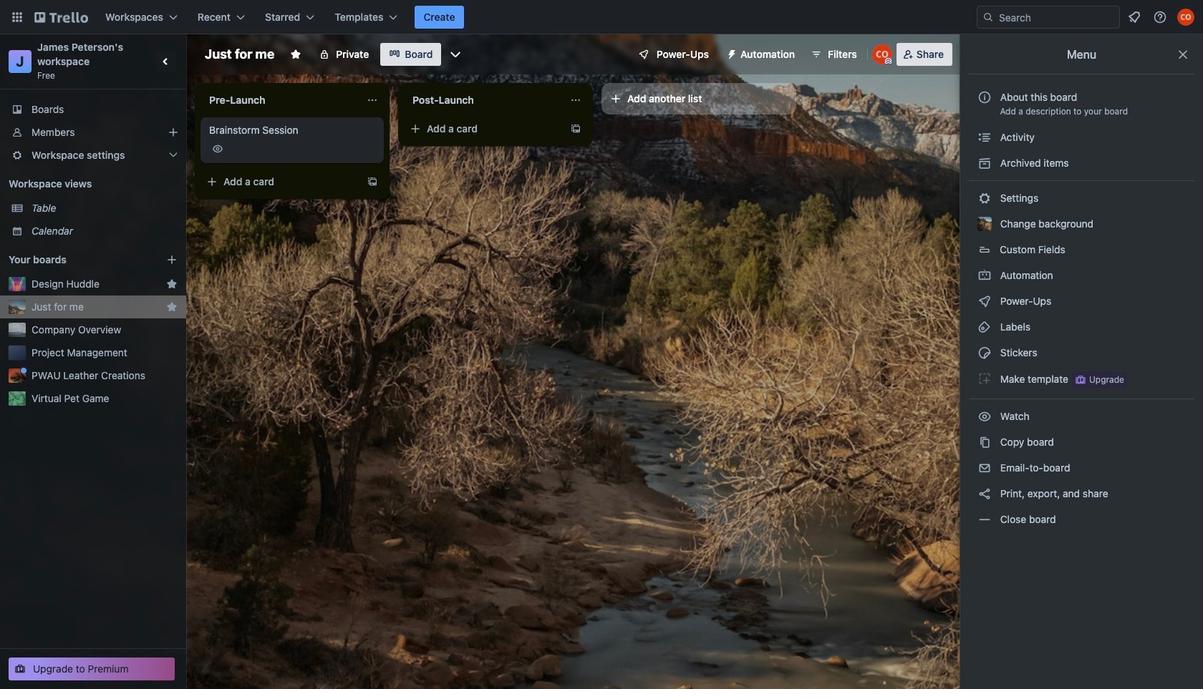 Task type: vqa. For each thing, say whether or not it's contained in the screenshot.
first Montessori from the bottom
no



Task type: describe. For each thing, give the bounding box(es) containing it.
2 sm image from the top
[[977, 191, 992, 206]]

star or unstar board image
[[290, 49, 302, 60]]

back to home image
[[34, 6, 88, 29]]

4 sm image from the top
[[977, 410, 992, 424]]

this member is an admin of this board. image
[[885, 58, 891, 64]]

3 sm image from the top
[[977, 294, 992, 309]]

1 vertical spatial create from template… image
[[367, 176, 378, 188]]

0 notifications image
[[1126, 9, 1143, 26]]

search image
[[982, 11, 994, 23]]

workspace navigation collapse icon image
[[156, 52, 176, 72]]

0 vertical spatial create from template… image
[[570, 123, 581, 135]]

2 starred icon image from the top
[[166, 301, 178, 313]]

christina overa (christinaovera) image inside primary element
[[1177, 9, 1194, 26]]

customize views image
[[449, 47, 463, 62]]



Task type: locate. For each thing, give the bounding box(es) containing it.
christina overa (christinaovera) image
[[1177, 9, 1194, 26], [872, 44, 892, 64]]

1 vertical spatial starred icon image
[[166, 301, 178, 313]]

None text field
[[201, 89, 361, 112]]

create from template… image
[[570, 123, 581, 135], [367, 176, 378, 188]]

sm image
[[720, 43, 740, 63], [977, 130, 992, 145], [977, 269, 992, 283], [977, 320, 992, 334], [977, 346, 992, 360], [977, 372, 992, 386], [977, 435, 992, 450], [977, 461, 992, 475], [977, 487, 992, 501]]

primary element
[[0, 0, 1203, 34]]

open information menu image
[[1153, 10, 1167, 24]]

1 starred icon image from the top
[[166, 279, 178, 290]]

Search field
[[994, 7, 1119, 27]]

add board image
[[166, 254, 178, 266]]

1 horizontal spatial christina overa (christinaovera) image
[[1177, 9, 1194, 26]]

0 horizontal spatial create from template… image
[[367, 176, 378, 188]]

starred icon image
[[166, 279, 178, 290], [166, 301, 178, 313]]

0 horizontal spatial christina overa (christinaovera) image
[[872, 44, 892, 64]]

sm image
[[977, 156, 992, 170], [977, 191, 992, 206], [977, 294, 992, 309], [977, 410, 992, 424], [977, 513, 992, 527]]

5 sm image from the top
[[977, 513, 992, 527]]

1 sm image from the top
[[977, 156, 992, 170]]

None text field
[[404, 89, 564, 112]]

Board name text field
[[198, 43, 282, 66]]

0 vertical spatial christina overa (christinaovera) image
[[1177, 9, 1194, 26]]

your boards with 6 items element
[[9, 251, 145, 269]]

1 vertical spatial christina overa (christinaovera) image
[[872, 44, 892, 64]]

1 horizontal spatial create from template… image
[[570, 123, 581, 135]]

0 vertical spatial starred icon image
[[166, 279, 178, 290]]



